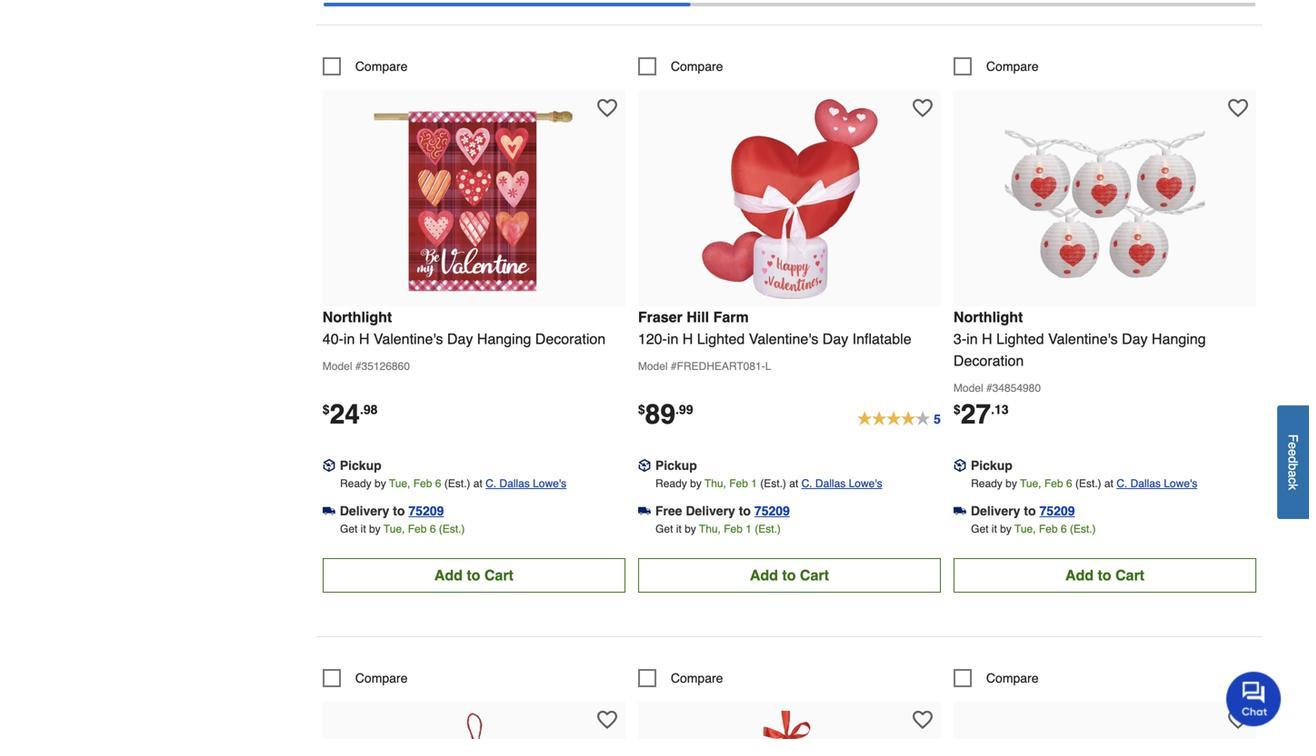 Task type: locate. For each thing, give the bounding box(es) containing it.
0 horizontal spatial at
[[474, 477, 483, 490]]

1 day from the left
[[447, 331, 473, 347]]

2 in from the left
[[668, 331, 679, 347]]

1 delivery from the left
[[340, 504, 390, 518]]

1 h from the left
[[359, 331, 370, 347]]

northlight inside northlight 40-in h valentine's day hanging decoration
[[323, 309, 392, 326]]

2 get it by tue, feb 6 (est.) from the left
[[972, 523, 1097, 536]]

model # 34854980
[[954, 382, 1042, 395]]

compare for 5001873527 "element"
[[671, 59, 724, 74]]

northlight
[[323, 309, 392, 326], [954, 309, 1024, 326]]

2 cart from the left
[[800, 567, 830, 584]]

3 valentine's from the left
[[1049, 331, 1119, 347]]

2 horizontal spatial add to cart
[[1066, 567, 1145, 584]]

3 it from the left
[[992, 523, 998, 536]]

1 c. from the left
[[486, 477, 497, 490]]

3 c. dallas lowe's button from the left
[[1117, 475, 1198, 493]]

# up .98
[[356, 360, 362, 373]]

1 in from the left
[[344, 331, 355, 347]]

free
[[656, 504, 683, 518]]

compare for 5001251543 element
[[356, 671, 408, 686]]

0 horizontal spatial add to cart button
[[323, 558, 626, 593]]

in inside northlight 3-in h lighted valentine's day hanging decoration
[[967, 331, 978, 347]]

0 horizontal spatial $
[[323, 402, 330, 417]]

5014220905 element
[[954, 669, 1039, 688]]

2 truck filled image from the left
[[954, 505, 967, 518]]

1 horizontal spatial $
[[638, 402, 646, 417]]

e
[[1287, 442, 1301, 449], [1287, 449, 1301, 456]]

2 lowe's from the left
[[849, 477, 883, 490]]

3 c. from the left
[[1117, 477, 1128, 490]]

f
[[1287, 434, 1301, 442]]

2 horizontal spatial delivery
[[972, 504, 1021, 518]]

1 horizontal spatial pickup image
[[954, 459, 967, 472]]

0 horizontal spatial heart outline image
[[598, 710, 618, 730]]

1 horizontal spatial add to cart
[[750, 567, 830, 584]]

0 horizontal spatial get
[[340, 523, 358, 536]]

at
[[474, 477, 483, 490], [790, 477, 799, 490], [1105, 477, 1114, 490]]

in for 40-
[[344, 331, 355, 347]]

in
[[344, 331, 355, 347], [668, 331, 679, 347], [967, 331, 978, 347]]

2 horizontal spatial c. dallas lowe's button
[[1117, 475, 1198, 493]]

$ for 89
[[638, 402, 646, 417]]

model
[[323, 360, 353, 373], [638, 360, 668, 373], [954, 382, 984, 395]]

2 horizontal spatial cart
[[1116, 567, 1145, 584]]

0 horizontal spatial lowe's
[[533, 477, 567, 490]]

lighted inside fraser hill farm 120-in h lighted valentine's day inflatable
[[698, 331, 745, 347]]

ready by tue, feb 6 (est.) at c. dallas lowe's for 1st 75209 button from left
[[340, 477, 567, 490]]

1 horizontal spatial in
[[668, 331, 679, 347]]

2 horizontal spatial add
[[1066, 567, 1094, 584]]

24
[[330, 399, 360, 430]]

ready up free
[[656, 477, 688, 490]]

2 pickup image from the left
[[954, 459, 967, 472]]

hanging
[[477, 331, 532, 347], [1153, 331, 1207, 347]]

0 horizontal spatial hanging
[[477, 331, 532, 347]]

(est.)
[[445, 477, 471, 490], [761, 477, 787, 490], [1076, 477, 1102, 490], [439, 523, 465, 536], [755, 523, 781, 536], [1071, 523, 1097, 536]]

lighted up 34854980
[[997, 331, 1045, 347]]

ready for pickup image corresponding to free
[[656, 477, 688, 490]]

2 horizontal spatial at
[[1105, 477, 1114, 490]]

1 at from the left
[[474, 477, 483, 490]]

compare inside 5014219051 element
[[671, 671, 724, 686]]

delivery
[[340, 504, 390, 518], [686, 504, 736, 518], [972, 504, 1021, 518]]

$ inside $ 89 .99
[[638, 402, 646, 417]]

f e e d b a c k
[[1287, 434, 1301, 490]]

decoration up model # 34854980
[[954, 352, 1025, 369]]

0 horizontal spatial valentine's
[[374, 331, 443, 347]]

heart outline image
[[1229, 98, 1249, 118], [598, 710, 618, 730], [913, 710, 933, 730]]

0 horizontal spatial pickup
[[340, 458, 382, 473]]

$ for 24
[[323, 402, 330, 417]]

pickup up free
[[656, 458, 698, 473]]

cart for 1st add to cart button
[[485, 567, 514, 584]]

1 horizontal spatial decoration
[[954, 352, 1025, 369]]

2 ready by tue, feb 6 (est.) at c. dallas lowe's from the left
[[972, 477, 1198, 490]]

by
[[375, 477, 386, 490], [691, 477, 702, 490], [1006, 477, 1018, 490], [369, 523, 381, 536], [685, 523, 697, 536], [1001, 523, 1012, 536]]

2 horizontal spatial valentine's
[[1049, 331, 1119, 347]]

1 horizontal spatial day
[[823, 331, 849, 347]]

c.
[[486, 477, 497, 490], [802, 477, 813, 490], [1117, 477, 1128, 490]]

compare inside 5014218985 element
[[356, 59, 408, 74]]

get
[[340, 523, 358, 536], [656, 523, 674, 536], [972, 523, 989, 536]]

1 valentine's from the left
[[374, 331, 443, 347]]

pickup image down 27
[[954, 459, 967, 472]]

0 horizontal spatial add
[[435, 567, 463, 584]]

2 horizontal spatial lowe's
[[1165, 477, 1198, 490]]

# up .99
[[671, 360, 677, 373]]

1 cart from the left
[[485, 567, 514, 584]]

ready down $ 27 .13
[[972, 477, 1003, 490]]

2 horizontal spatial pickup
[[972, 458, 1013, 473]]

2 75209 button from the left
[[755, 502, 790, 520]]

valentine's inside northlight 3-in h lighted valentine's day hanging decoration
[[1049, 331, 1119, 347]]

2 c. from the left
[[802, 477, 813, 490]]

2 horizontal spatial add to cart button
[[954, 558, 1257, 593]]

0 horizontal spatial #
[[356, 360, 362, 373]]

2 ready from the left
[[656, 477, 688, 490]]

1 delivery to 75209 from the left
[[340, 504, 444, 518]]

0 horizontal spatial truck filled image
[[638, 505, 651, 518]]

2 horizontal spatial $
[[954, 402, 961, 417]]

heart outline image
[[598, 98, 618, 118], [913, 98, 933, 118], [1229, 710, 1249, 730]]

3 add from the left
[[1066, 567, 1094, 584]]

0 horizontal spatial in
[[344, 331, 355, 347]]

0 horizontal spatial delivery to 75209
[[340, 504, 444, 518]]

pickup down $ 27 .13
[[972, 458, 1013, 473]]

0 horizontal spatial delivery
[[340, 504, 390, 518]]

$ 27 .13
[[954, 399, 1009, 430]]

0 horizontal spatial c.
[[486, 477, 497, 490]]

1 horizontal spatial cart
[[800, 567, 830, 584]]

pickup image down 89
[[638, 459, 651, 472]]

3 get from the left
[[972, 523, 989, 536]]

2 horizontal spatial get
[[972, 523, 989, 536]]

1 e from the top
[[1287, 442, 1301, 449]]

1 pickup image from the left
[[638, 459, 651, 472]]

1 horizontal spatial 75209 button
[[755, 502, 790, 520]]

h
[[359, 331, 370, 347], [683, 331, 694, 347], [983, 331, 993, 347]]

0 horizontal spatial c. dallas lowe's button
[[486, 475, 567, 493]]

1 add from the left
[[435, 567, 463, 584]]

2 horizontal spatial dallas
[[1131, 477, 1162, 490]]

2 add to cart from the left
[[750, 567, 830, 584]]

0 horizontal spatial northlight
[[323, 309, 392, 326]]

northlight 34854980 3-in h lighted valentine's day hanging decoration image
[[1006, 99, 1206, 299]]

in inside fraser hill farm 120-in h lighted valentine's day inflatable
[[668, 331, 679, 347]]

0 horizontal spatial 75209
[[409, 504, 444, 518]]

3 ready from the left
[[972, 477, 1003, 490]]

3 dallas from the left
[[1131, 477, 1162, 490]]

6
[[436, 477, 442, 490], [1067, 477, 1073, 490], [430, 523, 436, 536], [1062, 523, 1068, 536]]

1 add to cart from the left
[[435, 567, 514, 584]]

2 horizontal spatial day
[[1123, 331, 1148, 347]]

$ left .99
[[638, 402, 646, 417]]

1 horizontal spatial add to cart button
[[638, 558, 941, 593]]

34854980
[[993, 382, 1042, 395]]

cart for first add to cart button from right
[[1116, 567, 1145, 584]]

2 horizontal spatial 75209
[[1040, 504, 1076, 518]]

2 valentine's from the left
[[749, 331, 819, 347]]

1 horizontal spatial c. dallas lowe's button
[[802, 475, 883, 493]]

2 get from the left
[[656, 523, 674, 536]]

0 horizontal spatial day
[[447, 331, 473, 347]]

truck filled image
[[638, 505, 651, 518], [954, 505, 967, 518]]

$ inside $ 24 .98
[[323, 402, 330, 417]]

it for 2nd 75209 button from right
[[677, 523, 682, 536]]

northlight 40-in h valentine's day hanging decoration
[[323, 309, 606, 347]]

0 horizontal spatial ready
[[340, 477, 372, 490]]

1 75209 button from the left
[[409, 502, 444, 520]]

$ 89 .99
[[638, 399, 694, 430]]

1 horizontal spatial at
[[790, 477, 799, 490]]

1 up "free delivery to 75209"
[[752, 477, 758, 490]]

1 horizontal spatial northlight
[[954, 309, 1024, 326]]

truck filled image
[[323, 505, 336, 518]]

c. dallas lowe's button
[[486, 475, 567, 493], [802, 475, 883, 493], [1117, 475, 1198, 493]]

3 lowe's from the left
[[1165, 477, 1198, 490]]

3 delivery from the left
[[972, 504, 1021, 518]]

3 cart from the left
[[1116, 567, 1145, 584]]

2 delivery to 75209 from the left
[[972, 504, 1076, 518]]

cart for 2nd add to cart button from right
[[800, 567, 830, 584]]

lowe's
[[533, 477, 567, 490], [849, 477, 883, 490], [1165, 477, 1198, 490]]

3 add to cart from the left
[[1066, 567, 1145, 584]]

northlight for lighted
[[954, 309, 1024, 326]]

2 lighted from the left
[[997, 331, 1045, 347]]

2 pickup from the left
[[656, 458, 698, 473]]

1 horizontal spatial get it by tue, feb 6 (est.)
[[972, 523, 1097, 536]]

.99
[[676, 402, 694, 417]]

ready by tue, feb 6 (est.) at c. dallas lowe's
[[340, 477, 567, 490], [972, 477, 1198, 490]]

h up model # 35126860 at left
[[359, 331, 370, 347]]

35126860
[[362, 360, 410, 373]]

1 horizontal spatial #
[[671, 360, 677, 373]]

model down "120-"
[[638, 360, 668, 373]]

1 horizontal spatial pickup
[[656, 458, 698, 473]]

valentine's inside northlight 40-in h valentine's day hanging decoration
[[374, 331, 443, 347]]

thu, up "free delivery to 75209"
[[705, 477, 727, 490]]

get it by tue, feb 6 (est.)
[[340, 523, 465, 536], [972, 523, 1097, 536]]

dallas
[[500, 477, 530, 490], [816, 477, 846, 490], [1131, 477, 1162, 490]]

3 add to cart button from the left
[[954, 558, 1257, 593]]

$
[[323, 402, 330, 417], [638, 402, 646, 417], [954, 402, 961, 417]]

2 hanging from the left
[[1153, 331, 1207, 347]]

2 horizontal spatial c.
[[1117, 477, 1128, 490]]

tue,
[[389, 477, 411, 490], [1021, 477, 1042, 490], [384, 523, 405, 536], [1015, 523, 1037, 536]]

ready
[[340, 477, 372, 490], [656, 477, 688, 490], [972, 477, 1003, 490]]

1 horizontal spatial model
[[638, 360, 668, 373]]

1 lighted from the left
[[698, 331, 745, 347]]

2 horizontal spatial 75209 button
[[1040, 502, 1076, 520]]

2 horizontal spatial model
[[954, 382, 984, 395]]

hanging inside northlight 3-in h lighted valentine's day hanging decoration
[[1153, 331, 1207, 347]]

day inside fraser hill farm 120-in h lighted valentine's day inflatable
[[823, 331, 849, 347]]

3 75209 from the left
[[1040, 504, 1076, 518]]

1 pickup from the left
[[340, 458, 382, 473]]

0 horizontal spatial pickup image
[[638, 459, 651, 472]]

0 vertical spatial 1
[[752, 477, 758, 490]]

h inside northlight 40-in h valentine's day hanging decoration
[[359, 331, 370, 347]]

pickup image
[[638, 459, 651, 472], [954, 459, 967, 472]]

1 hanging from the left
[[477, 331, 532, 347]]

add to cart button
[[323, 558, 626, 593], [638, 558, 941, 593], [954, 558, 1257, 593]]

5014219051 element
[[638, 669, 724, 688]]

in up model # 35126860 at left
[[344, 331, 355, 347]]

h inside northlight 3-in h lighted valentine's day hanging decoration
[[983, 331, 993, 347]]

pickup
[[340, 458, 382, 473], [656, 458, 698, 473], [972, 458, 1013, 473]]

dallas for 1st 75209 button from left
[[500, 477, 530, 490]]

model # fredheart081-l
[[638, 360, 772, 373]]

farm
[[714, 309, 749, 326]]

to
[[393, 504, 405, 518], [739, 504, 751, 518], [1025, 504, 1037, 518], [467, 567, 481, 584], [783, 567, 796, 584], [1098, 567, 1112, 584]]

1 down "free delivery to 75209"
[[746, 523, 752, 536]]

c. dallas lowe's button for 2nd 75209 button from right
[[802, 475, 883, 493]]

add to cart for 1st add to cart button
[[435, 567, 514, 584]]

1 get from the left
[[340, 523, 358, 536]]

ready down $ 24 .98 at the bottom left
[[340, 477, 372, 490]]

2 $ from the left
[[638, 402, 646, 417]]

1 $ from the left
[[323, 402, 330, 417]]

add
[[435, 567, 463, 584], [750, 567, 779, 584], [1066, 567, 1094, 584]]

1 horizontal spatial lighted
[[997, 331, 1045, 347]]

1 horizontal spatial add
[[750, 567, 779, 584]]

2 h from the left
[[683, 331, 694, 347]]

1 horizontal spatial ready by tue, feb 6 (est.) at c. dallas lowe's
[[972, 477, 1198, 490]]

1 horizontal spatial delivery
[[686, 504, 736, 518]]

1 horizontal spatial get
[[656, 523, 674, 536]]

model up 27
[[954, 382, 984, 395]]

# for in
[[671, 360, 677, 373]]

add to cart for first add to cart button from right
[[1066, 567, 1145, 584]]

1 75209 from the left
[[409, 504, 444, 518]]

1 c. dallas lowe's button from the left
[[486, 475, 567, 493]]

2 it from the left
[[677, 523, 682, 536]]

h down hill
[[683, 331, 694, 347]]

decoration inside northlight 40-in h valentine's day hanging decoration
[[536, 331, 606, 347]]

pickup right pickup icon
[[340, 458, 382, 473]]

#
[[356, 360, 362, 373], [671, 360, 677, 373], [987, 382, 993, 395]]

it
[[361, 523, 366, 536], [677, 523, 682, 536], [992, 523, 998, 536]]

2 75209 from the left
[[755, 504, 790, 518]]

b
[[1287, 464, 1301, 471]]

decoration left "120-"
[[536, 331, 606, 347]]

# up .13
[[987, 382, 993, 395]]

thu,
[[705, 477, 727, 490], [700, 523, 721, 536]]

dallas for first 75209 button from right
[[1131, 477, 1162, 490]]

compare inside 5014219013 "element"
[[987, 59, 1039, 74]]

1 horizontal spatial h
[[683, 331, 694, 347]]

at for 2nd 75209 button from right
[[790, 477, 799, 490]]

0 horizontal spatial h
[[359, 331, 370, 347]]

2 horizontal spatial h
[[983, 331, 993, 347]]

model for 3-in h lighted valentine's day hanging decoration
[[954, 382, 984, 395]]

1 truck filled image from the left
[[638, 505, 651, 518]]

0 horizontal spatial 75209 button
[[409, 502, 444, 520]]

$ left .98
[[323, 402, 330, 417]]

e up b at bottom
[[1287, 449, 1301, 456]]

2 horizontal spatial it
[[992, 523, 998, 536]]

in inside northlight 40-in h valentine's day hanging decoration
[[344, 331, 355, 347]]

2 horizontal spatial ready
[[972, 477, 1003, 490]]

in down fraser at the top
[[668, 331, 679, 347]]

.98
[[360, 402, 378, 417]]

northlight up 3-
[[954, 309, 1024, 326]]

2 day from the left
[[823, 331, 849, 347]]

1 ready from the left
[[340, 477, 372, 490]]

lighted inside northlight 3-in h lighted valentine's day hanging decoration
[[997, 331, 1045, 347]]

h right 3-
[[983, 331, 993, 347]]

add to cart
[[435, 567, 514, 584], [750, 567, 830, 584], [1066, 567, 1145, 584]]

0 horizontal spatial get it by tue, feb 6 (est.)
[[340, 523, 465, 536]]

day inside northlight 40-in h valentine's day hanging decoration
[[447, 331, 473, 347]]

1 horizontal spatial dallas
[[816, 477, 846, 490]]

get it by tue, feb 6 (est.) for 1st 75209 button from left
[[340, 523, 465, 536]]

3 $ from the left
[[954, 402, 961, 417]]

0 horizontal spatial model
[[323, 360, 353, 373]]

lighted down farm
[[698, 331, 745, 347]]

model for 120-in h lighted valentine's day inflatable
[[638, 360, 668, 373]]

1 lowe's from the left
[[533, 477, 567, 490]]

3 in from the left
[[967, 331, 978, 347]]

1 add to cart button from the left
[[323, 558, 626, 593]]

3 pickup from the left
[[972, 458, 1013, 473]]

1 horizontal spatial lowe's
[[849, 477, 883, 490]]

actual price $24.98 element
[[323, 399, 378, 430]]

truck filled image for delivery
[[954, 505, 967, 518]]

delivery for delivery pickup image
[[972, 504, 1021, 518]]

0 horizontal spatial dallas
[[500, 477, 530, 490]]

1 ready by tue, feb 6 (est.) at c. dallas lowe's from the left
[[340, 477, 567, 490]]

2 northlight from the left
[[954, 309, 1024, 326]]

in up model # 34854980
[[967, 331, 978, 347]]

compare inside 5001251543 element
[[356, 671, 408, 686]]

1 get it by tue, feb 6 (est.) from the left
[[340, 523, 465, 536]]

l
[[766, 360, 772, 373]]

thu, down "free delivery to 75209"
[[700, 523, 721, 536]]

1 horizontal spatial valentine's
[[749, 331, 819, 347]]

1 horizontal spatial it
[[677, 523, 682, 536]]

day
[[447, 331, 473, 347], [823, 331, 849, 347], [1123, 331, 1148, 347]]

valentine's
[[374, 331, 443, 347], [749, 331, 819, 347], [1049, 331, 1119, 347]]

1 horizontal spatial hanging
[[1153, 331, 1207, 347]]

1 it from the left
[[361, 523, 366, 536]]

1 horizontal spatial delivery to 75209
[[972, 504, 1076, 518]]

fraser
[[638, 309, 683, 326]]

add for first add to cart button from right
[[1066, 567, 1094, 584]]

delivery to 75209
[[340, 504, 444, 518], [972, 504, 1076, 518]]

1 northlight from the left
[[323, 309, 392, 326]]

add to cart for 2nd add to cart button from right
[[750, 567, 830, 584]]

c. for 1st 75209 button from left
[[486, 477, 497, 490]]

lighted
[[698, 331, 745, 347], [997, 331, 1045, 347]]

75209
[[409, 504, 444, 518], [755, 504, 790, 518], [1040, 504, 1076, 518]]

get for truck filled icon associated with delivery
[[972, 523, 989, 536]]

1
[[752, 477, 758, 490], [746, 523, 752, 536]]

3 h from the left
[[983, 331, 993, 347]]

1 horizontal spatial c.
[[802, 477, 813, 490]]

pickup image
[[323, 459, 336, 472]]

5
[[934, 412, 941, 427]]

model for 40-in h valentine's day hanging decoration
[[323, 360, 353, 373]]

2 at from the left
[[790, 477, 799, 490]]

pickup for pickup icon
[[340, 458, 382, 473]]

0 horizontal spatial it
[[361, 523, 366, 536]]

0 vertical spatial decoration
[[536, 331, 606, 347]]

get for truck filled icon corresponding to free
[[656, 523, 674, 536]]

2 dallas from the left
[[816, 477, 846, 490]]

compare
[[356, 59, 408, 74], [671, 59, 724, 74], [987, 59, 1039, 74], [356, 671, 408, 686], [671, 671, 724, 686], [987, 671, 1039, 686]]

0 horizontal spatial lighted
[[698, 331, 745, 347]]

0 horizontal spatial add to cart
[[435, 567, 514, 584]]

decoration
[[536, 331, 606, 347], [954, 352, 1025, 369]]

1 horizontal spatial 75209
[[755, 504, 790, 518]]

1 horizontal spatial truck filled image
[[954, 505, 967, 518]]

compare inside 5014220905 element
[[987, 671, 1039, 686]]

3 day from the left
[[1123, 331, 1148, 347]]

1 horizontal spatial ready
[[656, 477, 688, 490]]

northlight up 40-
[[323, 309, 392, 326]]

feb
[[414, 477, 432, 490], [730, 477, 749, 490], [1045, 477, 1064, 490], [408, 523, 427, 536], [724, 523, 743, 536], [1040, 523, 1058, 536]]

2 c. dallas lowe's button from the left
[[802, 475, 883, 493]]

0 horizontal spatial decoration
[[536, 331, 606, 347]]

cart
[[485, 567, 514, 584], [800, 567, 830, 584], [1116, 567, 1145, 584]]

0 horizontal spatial cart
[[485, 567, 514, 584]]

pickup for pickup image corresponding to free
[[656, 458, 698, 473]]

valentine's inside fraser hill farm 120-in h lighted valentine's day inflatable
[[749, 331, 819, 347]]

dallas for 2nd 75209 button from right
[[816, 477, 846, 490]]

2 add to cart button from the left
[[638, 558, 941, 593]]

get it by tue, feb 6 (est.) for first 75209 button from right
[[972, 523, 1097, 536]]

2 add from the left
[[750, 567, 779, 584]]

e up d
[[1287, 442, 1301, 449]]

0 horizontal spatial ready by tue, feb 6 (est.) at c. dallas lowe's
[[340, 477, 567, 490]]

1 dallas from the left
[[500, 477, 530, 490]]

$ right the '5'
[[954, 402, 961, 417]]

1 vertical spatial 1
[[746, 523, 752, 536]]

model down 40-
[[323, 360, 353, 373]]

northlight inside northlight 3-in h lighted valentine's day hanging decoration
[[954, 309, 1024, 326]]

75209 button
[[409, 502, 444, 520], [755, 502, 790, 520], [1040, 502, 1076, 520]]

$ inside $ 27 .13
[[954, 402, 961, 417]]

compare inside 5001873527 "element"
[[671, 59, 724, 74]]

1 vertical spatial decoration
[[954, 352, 1025, 369]]

2 horizontal spatial #
[[987, 382, 993, 395]]

2 horizontal spatial in
[[967, 331, 978, 347]]

3 at from the left
[[1105, 477, 1114, 490]]



Task type: vqa. For each thing, say whether or not it's contained in the screenshot.
C. Dallas Lowe's button to the left
yes



Task type: describe. For each thing, give the bounding box(es) containing it.
2 horizontal spatial heart outline image
[[1229, 98, 1249, 118]]

chat invite button image
[[1227, 671, 1283, 727]]

c. dallas lowe's button for first 75209 button from right
[[1117, 475, 1198, 493]]

1 horizontal spatial heart outline image
[[913, 98, 933, 118]]

add for 1st add to cart button
[[435, 567, 463, 584]]

1 vertical spatial thu,
[[700, 523, 721, 536]]

c
[[1287, 478, 1301, 484]]

5001251543 element
[[323, 669, 408, 688]]

actual price $27.13 element
[[954, 399, 1009, 430]]

lowe's for first 75209 button from right
[[1165, 477, 1198, 490]]

h inside fraser hill farm 120-in h lighted valentine's day inflatable
[[683, 331, 694, 347]]

120-
[[638, 331, 668, 347]]

# for valentine's
[[356, 360, 362, 373]]

fredheart081-
[[677, 360, 766, 373]]

$ for 27
[[954, 402, 961, 417]]

northlight 35118013 23-in h valentine's day hanging decoration image
[[690, 711, 890, 740]]

get for truck filled image
[[340, 523, 358, 536]]

k
[[1287, 484, 1301, 490]]

c. dallas lowe's button for 1st 75209 button from left
[[486, 475, 567, 493]]

northlight 35126860 40-in h valentine's day hanging decoration image
[[374, 99, 574, 299]]

h for 3-
[[983, 331, 993, 347]]

5001873527 element
[[638, 57, 724, 75]]

at for 1st 75209 button from left
[[474, 477, 483, 490]]

ready for delivery pickup image
[[972, 477, 1003, 490]]

40-
[[323, 331, 344, 347]]

ready by tue, feb 6 (est.) at c. dallas lowe's for first 75209 button from right
[[972, 477, 1198, 490]]

2 horizontal spatial heart outline image
[[1229, 710, 1249, 730]]

.13
[[992, 402, 1009, 417]]

fraser hill farm fredheart081-l 120-in h lighted valentine's day inflatable image
[[690, 99, 890, 299]]

it for 1st 75209 button from left
[[361, 523, 366, 536]]

day inside northlight 3-in h lighted valentine's day hanging decoration
[[1123, 331, 1148, 347]]

inflatable
[[853, 331, 912, 347]]

decoration inside northlight 3-in h lighted valentine's day hanging decoration
[[954, 352, 1025, 369]]

3 75209 button from the left
[[1040, 502, 1076, 520]]

northlight 3-in h lighted valentine's day hanging decoration
[[954, 309, 1207, 369]]

hanging inside northlight 40-in h valentine's day hanging decoration
[[477, 331, 532, 347]]

compare for 5014218985 element
[[356, 59, 408, 74]]

lowe's for 1st 75209 button from left
[[533, 477, 567, 490]]

add for 2nd add to cart button from right
[[750, 567, 779, 584]]

5014219013 element
[[954, 57, 1039, 75]]

c. for 2nd 75209 button from right
[[802, 477, 813, 490]]

free delivery to 75209
[[656, 504, 790, 518]]

northlight for valentine's
[[323, 309, 392, 326]]

d
[[1287, 456, 1301, 464]]

c. for first 75209 button from right
[[1117, 477, 1128, 490]]

pickup for delivery pickup image
[[972, 458, 1013, 473]]

h for 40-
[[359, 331, 370, 347]]

compare for 5014219013 "element" on the top right
[[987, 59, 1039, 74]]

at for first 75209 button from right
[[1105, 477, 1114, 490]]

fraser hill farm 120-in h lighted valentine's day inflatable
[[638, 309, 912, 347]]

delivery to 75209 for first 75209 button from right
[[972, 504, 1076, 518]]

5 button
[[858, 402, 941, 428]]

lowe's for 2nd 75209 button from right
[[849, 477, 883, 490]]

f e e d b a c k button
[[1278, 406, 1310, 519]]

3-
[[954, 331, 967, 347]]

2 e from the top
[[1287, 449, 1301, 456]]

ready for pickup icon
[[340, 477, 372, 490]]

89
[[646, 399, 676, 430]]

compare for 5014220905 element on the bottom right of page
[[987, 671, 1039, 686]]

actual price $89.99 element
[[638, 399, 694, 430]]

5014218985 element
[[323, 57, 408, 75]]

truck filled image for free
[[638, 505, 651, 518]]

$ 24 .98
[[323, 399, 378, 430]]

get it by thu, feb 1 (est.)
[[656, 523, 781, 536]]

ready by thu, feb 1 (est.) at c. dallas lowe's
[[656, 477, 883, 490]]

it for first 75209 button from right
[[992, 523, 998, 536]]

0 horizontal spatial heart outline image
[[598, 98, 618, 118]]

worth imports 3345 16-in red indoor or outdoor hanging wood wreath | heart design | valentine's day decor | winter season | preserved flowers | velvet roses image
[[374, 711, 574, 740]]

pickup image for delivery
[[954, 459, 967, 472]]

75209 for delivery pickup image
[[1040, 504, 1076, 518]]

75209 for pickup icon
[[409, 504, 444, 518]]

hill
[[687, 309, 710, 326]]

0 vertical spatial thu,
[[705, 477, 727, 490]]

# for lighted
[[987, 382, 993, 395]]

compare for 5014219051 element
[[671, 671, 724, 686]]

1 horizontal spatial heart outline image
[[913, 710, 933, 730]]

model # 35126860
[[323, 360, 410, 373]]

delivery for pickup icon
[[340, 504, 390, 518]]

pickup image for free
[[638, 459, 651, 472]]

27
[[961, 399, 992, 430]]

in for 3-
[[967, 331, 978, 347]]

delivery to 75209 for 1st 75209 button from left
[[340, 504, 444, 518]]

2 delivery from the left
[[686, 504, 736, 518]]

a
[[1287, 471, 1301, 478]]



